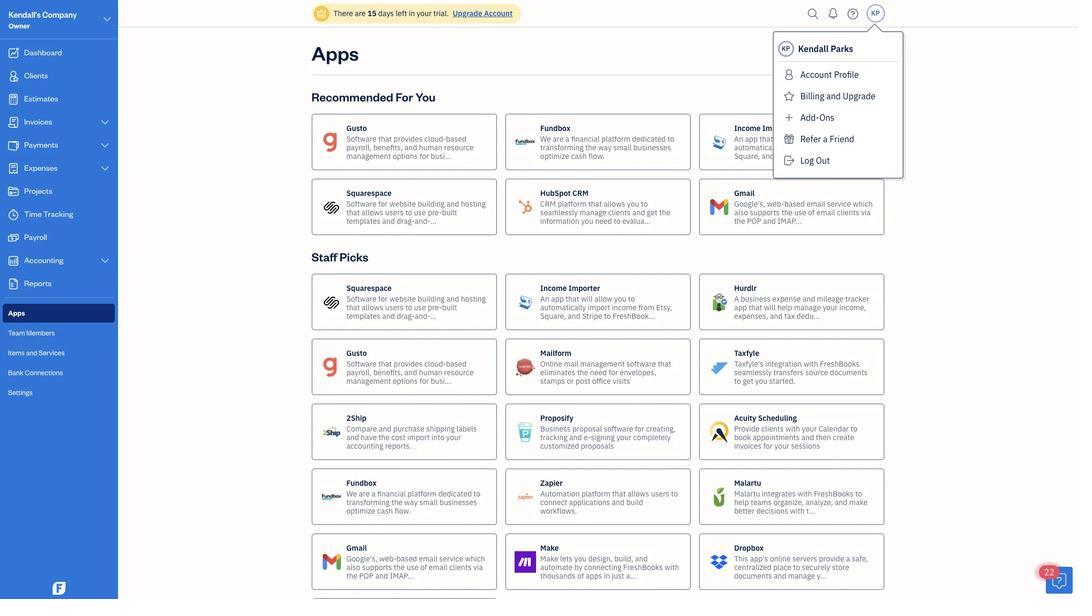 Task type: vqa. For each thing, say whether or not it's contained in the screenshot.
"Get Paid for All Your Time" image
no



Task type: locate. For each thing, give the bounding box(es) containing it.
chevron large down image
[[102, 13, 112, 26], [100, 118, 110, 127], [100, 141, 110, 150], [100, 257, 110, 265]]

platform inside "hubspot crm crm platform that allows you to seamlessly manage clients and get the information you need to evalua..."
[[558, 199, 587, 209]]

dashboard
[[24, 47, 62, 57]]

payroll, down recommended
[[347, 143, 372, 152]]

are right fundbox image
[[359, 489, 370, 498]]

a left safe,
[[846, 554, 850, 563]]

square, up the "mailform"
[[540, 311, 566, 321]]

documents down app's
[[734, 571, 772, 581]]

kp left visit at the top of page
[[782, 45, 790, 53]]

that inside "hubspot crm crm platform that allows you to seamlessly manage clients and get the information you need to evalua..."
[[589, 199, 602, 209]]

0 horizontal spatial we
[[347, 489, 357, 498]]

1 vertical spatial and-
[[415, 311, 431, 321]]

0 vertical spatial from
[[833, 143, 849, 152]]

help left dedu...
[[778, 302, 793, 312]]

optimize
[[540, 151, 569, 161], [347, 506, 376, 516]]

expenses link
[[3, 158, 115, 180]]

0 horizontal spatial etsy,
[[656, 302, 672, 312]]

recommended for you
[[312, 89, 436, 104]]

2 pre- from the top
[[428, 302, 442, 312]]

zapier
[[540, 478, 563, 488]]

1 vertical spatial need
[[590, 367, 607, 377]]

build
[[627, 497, 643, 507]]

transforming right fundbox image
[[347, 497, 390, 507]]

2 options from the top
[[393, 376, 418, 386]]

billing
[[801, 91, 825, 101]]

3 software from the top
[[347, 294, 377, 304]]

0 horizontal spatial stripe
[[582, 311, 603, 321]]

0 horizontal spatial freshbook...
[[613, 311, 655, 321]]

documents right source
[[830, 367, 868, 377]]

payroll, up 2ship
[[347, 367, 372, 377]]

with left t...
[[790, 506, 805, 516]]

visit
[[790, 46, 814, 61]]

0 horizontal spatial flow.
[[395, 506, 411, 516]]

billing and upgrade image
[[782, 87, 796, 105]]

drag-
[[397, 216, 415, 226], [397, 311, 415, 321]]

sessions
[[791, 441, 820, 451]]

0 horizontal spatial fundbox
[[347, 478, 377, 488]]

optimize right fundbox image
[[347, 506, 376, 516]]

fundbox we are a financial platform dedicated to transforming the way small businesses optimize cash flow. for fundbox image
[[347, 478, 481, 516]]

mailform image
[[515, 356, 536, 378]]

1 horizontal spatial upgrade
[[843, 91, 876, 101]]

integration
[[766, 359, 802, 369]]

provides for second gusto image
[[394, 359, 423, 369]]

squarespace image up staff
[[321, 196, 342, 218]]

for inside the acuity scheduling provide clients with your calendar to book appointments and then create invoices for your sessions
[[764, 441, 773, 451]]

your left trial.
[[417, 9, 432, 18]]

labels
[[457, 424, 477, 433]]

gusto software that provides cloud-based payroll, benefits, and human resource management options for busi... for second gusto image from the bottom of the page
[[347, 123, 474, 161]]

platform inside "zapier automation platform that allows users to connect applications and build workflows."
[[582, 489, 611, 498]]

automatically up the "mailform"
[[540, 302, 586, 312]]

transforming right fundbox icon
[[540, 143, 584, 152]]

fundbox right fundbox image
[[347, 478, 377, 488]]

in left just
[[604, 571, 610, 581]]

1 horizontal spatial income
[[734, 123, 761, 133]]

chevron large down image for accounting
[[100, 257, 110, 265]]

gusto for second gusto image from the bottom of the page
[[347, 123, 367, 133]]

1 vertical spatial etsy,
[[656, 302, 672, 312]]

1 busi... from the top
[[431, 151, 451, 161]]

there
[[334, 9, 353, 18]]

zapier automation platform that allows users to connect applications and build workflows.
[[540, 478, 678, 516]]

chevron large down image inside payments 'link'
[[100, 141, 110, 150]]

templates for second the squarespace image from the top of the page
[[347, 311, 381, 321]]

we
[[540, 134, 551, 144], [347, 489, 357, 498]]

hosting
[[461, 199, 486, 209], [461, 294, 486, 304]]

stripe up 'mailform online mail management software that eliminates the need for envelopes, stamps or post office visits'
[[582, 311, 603, 321]]

kp inside kp dropdown button
[[872, 9, 880, 17]]

0 vertical spatial fundbox
[[540, 123, 571, 133]]

money image
[[7, 232, 20, 243]]

etsy, for the bottom income importer icon
[[656, 302, 672, 312]]

1 squarespace software for website building and hosting that allows users to use pre-built templates and drag-and-... from the top
[[347, 188, 486, 226]]

business
[[540, 424, 571, 433]]

2 gusto from the top
[[347, 348, 367, 358]]

freshbooks right the transfers
[[820, 359, 860, 369]]

payroll link
[[3, 227, 115, 249]]

gusto software that provides cloud-based payroll, benefits, and human resource management options for busi... for second gusto image
[[347, 348, 474, 386]]

services
[[39, 348, 65, 357]]

projects
[[24, 186, 52, 196]]

into
[[432, 432, 445, 442]]

flow. for fundbox image
[[395, 506, 411, 516]]

add-ons
[[801, 112, 835, 123]]

manage
[[580, 207, 607, 217], [794, 302, 821, 312], [788, 571, 815, 581]]

1 templates from the top
[[347, 216, 381, 226]]

of inside make make lets you design, build, and automate by connecting freshbooks with thousands of apps in just a...
[[578, 571, 584, 581]]

payroll
[[24, 232, 47, 242]]

are right fundbox icon
[[553, 134, 564, 144]]

1 vertical spatial an
[[540, 294, 550, 304]]

crm right the hubspot
[[573, 188, 589, 198]]

0 horizontal spatial seamlessly
[[540, 207, 578, 217]]

stripe down the refer a friend image
[[776, 151, 796, 161]]

freshbooks inside malartu malartu integrates with freshbooks to help teams organize, analyze, and make better decisions with t...
[[814, 489, 854, 498]]

seamlessly down the hubspot
[[540, 207, 578, 217]]

provides
[[394, 134, 423, 144], [394, 359, 423, 369]]

2 human from the top
[[419, 367, 442, 377]]

software inside proposify business proposal software for creating, tracking and e-signing your completely customized proposals
[[604, 424, 633, 433]]

place
[[774, 562, 792, 572]]

make left lets
[[540, 554, 559, 563]]

square, left log out image
[[734, 151, 760, 161]]

in right 'left'
[[409, 9, 415, 18]]

need inside 'mailform online mail management software that eliminates the need for envelopes, stamps or post office visits'
[[590, 367, 607, 377]]

squarespace software for website building and hosting that allows users to use pre-built templates and drag-and-... for 2nd the squarespace image from the bottom of the page
[[347, 188, 486, 226]]

your right 'signing'
[[617, 432, 632, 442]]

will inside hurdlr a business expense and mileage tracker app that will help manage your income, expenses, and tax dedu...
[[764, 302, 776, 312]]

0 vertical spatial dedicated
[[632, 134, 666, 144]]

notifications image
[[825, 3, 842, 24]]

automatically
[[734, 143, 780, 152], [540, 302, 586, 312]]

2 provides from the top
[[394, 359, 423, 369]]

fundbox we are a financial platform dedicated to transforming the way small businesses optimize cash flow.
[[540, 123, 675, 161], [347, 478, 481, 516]]

a inside refer a friend link
[[823, 134, 828, 144]]

0 vertical spatial management
[[347, 151, 391, 161]]

and inside malartu malartu integrates with freshbooks to help teams organize, analyze, and make better decisions with t...
[[835, 497, 848, 507]]

1 pre- from the top
[[428, 207, 442, 217]]

2 resource from the top
[[444, 367, 474, 377]]

0 horizontal spatial apps
[[8, 309, 25, 317]]

way for fundbox image
[[404, 497, 418, 507]]

expenses,
[[734, 311, 768, 321]]

2 vertical spatial import
[[407, 432, 430, 442]]

1 vertical spatial gusto software that provides cloud-based payroll, benefits, and human resource management options for busi...
[[347, 348, 474, 386]]

are left 15 on the left top of the page
[[355, 9, 366, 18]]

teams
[[751, 497, 772, 507]]

0 vertical spatial etsy,
[[850, 143, 866, 152]]

centralized
[[734, 562, 772, 572]]

your left sessions
[[775, 441, 790, 451]]

make up automate
[[540, 543, 559, 553]]

manage inside hurdlr a business expense and mileage tracker app that will help manage your income, expenses, and tax dedu...
[[794, 302, 821, 312]]

1 vertical spatial which
[[465, 554, 485, 563]]

1 horizontal spatial fundbox
[[540, 123, 571, 133]]

1 horizontal spatial businesses
[[634, 143, 671, 152]]

in inside make make lets you design, build, and automate by connecting freshbooks with thousands of apps in just a...
[[604, 571, 610, 581]]

also for gmail icon to the top
[[734, 207, 748, 217]]

with
[[804, 359, 818, 369], [786, 424, 800, 433], [798, 489, 812, 498], [790, 506, 805, 516], [665, 562, 679, 572]]

which down "log out" button
[[853, 199, 873, 209]]

that
[[378, 134, 392, 144], [760, 134, 773, 144], [589, 199, 602, 209], [347, 207, 360, 217], [566, 294, 579, 304], [347, 302, 360, 312], [749, 302, 762, 312], [378, 359, 392, 369], [658, 359, 671, 369], [612, 489, 626, 498]]

gusto image
[[321, 131, 342, 153], [321, 356, 342, 378]]

0 horizontal spatial income
[[612, 302, 637, 312]]

options for second gusto image
[[393, 376, 418, 386]]

need left evalua...
[[595, 216, 612, 226]]

crm down the hubspot
[[540, 199, 556, 209]]

flow. for fundbox icon
[[589, 151, 605, 161]]

2 squarespace from the top
[[347, 283, 392, 293]]

freshbooks right connecting
[[623, 562, 663, 572]]

0 vertical spatial make
[[540, 543, 559, 553]]

kp
[[872, 9, 880, 17], [782, 45, 790, 53]]

which
[[853, 199, 873, 209], [465, 554, 485, 563]]

your right "into"
[[446, 432, 461, 442]]

this
[[734, 554, 749, 563]]

hurdlr image
[[709, 291, 730, 313]]

your
[[417, 9, 432, 18], [823, 302, 838, 312], [802, 424, 817, 433], [446, 432, 461, 442], [617, 432, 632, 442], [775, 441, 790, 451]]

and inside the acuity scheduling provide clients with your calendar to book appointments and then create invoices for your sessions
[[802, 432, 814, 442]]

1 vertical spatial upgrade
[[843, 91, 876, 101]]

1 building from the top
[[418, 199, 445, 209]]

we right fundbox icon
[[540, 134, 551, 144]]

1 horizontal spatial gmail image
[[709, 196, 730, 218]]

software up proposals
[[604, 424, 633, 433]]

1 horizontal spatial import
[[588, 302, 610, 312]]

which left make icon
[[465, 554, 485, 563]]

your left income,
[[823, 302, 838, 312]]

a right refer
[[823, 134, 828, 144]]

square, for the bottom income importer icon
[[540, 311, 566, 321]]

gmail image
[[709, 196, 730, 218], [321, 551, 342, 573]]

freshbooks inside taxfyle taxfyle's integration with freshbooks seamlessly transfers source documents to get you started.
[[820, 359, 860, 369]]

log
[[801, 155, 814, 166]]

1 resource from the top
[[444, 143, 474, 152]]

1 hosting from the top
[[461, 199, 486, 209]]

scheduling
[[758, 413, 797, 423]]

design,
[[589, 554, 613, 563]]

2 gusto software that provides cloud-based payroll, benefits, and human resource management options for busi... from the top
[[347, 348, 474, 386]]

1 vertical spatial cloud-
[[424, 359, 446, 369]]

1 vertical spatial hosting
[[461, 294, 486, 304]]

documents inside taxfyle taxfyle's integration with freshbooks seamlessly transfers source documents to get you started.
[[830, 367, 868, 377]]

2 squarespace software for website building and hosting that allows users to use pre-built templates and drag-and-... from the top
[[347, 283, 486, 321]]

seamlessly down taxfyle
[[734, 367, 772, 377]]

software inside 'mailform online mail management software that eliminates the need for envelopes, stamps or post office visits'
[[627, 359, 656, 369]]

0 vertical spatial stripe
[[776, 151, 796, 161]]

which for bottom gmail icon
[[465, 554, 485, 563]]

1 benefits, from the top
[[373, 143, 403, 152]]

and-
[[415, 216, 431, 226], [415, 311, 431, 321]]

1 vertical spatial we
[[347, 489, 357, 498]]

1 vertical spatial are
[[553, 134, 564, 144]]

0 horizontal spatial imap...
[[390, 571, 414, 581]]

1 vertical spatial crm
[[540, 199, 556, 209]]

need inside "hubspot crm crm platform that allows you to seamlessly manage clients and get the information you need to evalua..."
[[595, 216, 612, 226]]

0 vertical spatial ...
[[430, 216, 437, 226]]

acuity scheduling image
[[709, 421, 730, 443]]

need left 'visits'
[[590, 367, 607, 377]]

1 vertical spatial income
[[540, 283, 567, 293]]

1 gusto from the top
[[347, 123, 367, 133]]

refer a friend
[[801, 134, 854, 144]]

2 busi... from the top
[[431, 376, 451, 386]]

signing
[[591, 432, 615, 442]]

started.
[[769, 376, 796, 386]]

2 cloud- from the top
[[424, 359, 446, 369]]

service
[[827, 199, 851, 209], [439, 554, 463, 563]]

invoices
[[734, 441, 762, 451]]

income importer image
[[709, 131, 730, 153], [515, 291, 536, 313]]

chevron large down image inside invoices link
[[100, 118, 110, 127]]

applications
[[569, 497, 610, 507]]

documents inside dropbox this app's online servers provide a safe, centralized place to securely store documents and manage y...
[[734, 571, 772, 581]]

connections
[[25, 368, 63, 377]]

human for second gusto image
[[419, 367, 442, 377]]

1 provides from the top
[[394, 134, 423, 144]]

1 vertical spatial small
[[420, 497, 438, 507]]

1 horizontal spatial dedicated
[[632, 134, 666, 144]]

are
[[355, 9, 366, 18], [553, 134, 564, 144], [359, 489, 370, 498]]

1 vertical spatial cash
[[377, 506, 393, 516]]

0 vertical spatial gusto software that provides cloud-based payroll, benefits, and human resource management options for busi...
[[347, 123, 474, 161]]

chevron large down image inside accounting link
[[100, 257, 110, 265]]

malartu up better
[[734, 489, 760, 498]]

1 options from the top
[[393, 151, 418, 161]]

apps down there
[[312, 40, 359, 65]]

1 malartu from the top
[[734, 478, 761, 488]]

1 horizontal spatial kp
[[872, 9, 880, 17]]

timer image
[[7, 209, 20, 220]]

software up 'visits'
[[627, 359, 656, 369]]

2 and- from the top
[[415, 311, 431, 321]]

your inside 2ship compare and purchase shipping labels and have the cost import into your accounting reports.
[[446, 432, 461, 442]]

1 horizontal spatial which
[[853, 199, 873, 209]]

0 vertical spatial flow.
[[589, 151, 605, 161]]

organize,
[[774, 497, 804, 507]]

1 vertical spatial pop
[[359, 571, 374, 581]]

0 horizontal spatial import
[[407, 432, 430, 442]]

0 horizontal spatial gmail image
[[321, 551, 342, 573]]

freshbooks for organize,
[[814, 489, 854, 498]]

go to help image
[[845, 6, 862, 22]]

seamlessly inside taxfyle taxfyle's integration with freshbooks seamlessly transfers source documents to get you started.
[[734, 367, 772, 377]]

allows
[[604, 199, 625, 209], [362, 207, 383, 217], [362, 302, 383, 312], [628, 489, 649, 498]]

accounting
[[24, 255, 64, 265]]

0 vertical spatial gusto
[[347, 123, 367, 133]]

proposify image
[[515, 421, 536, 443]]

2 built from the top
[[442, 302, 457, 312]]

import inside 2ship compare and purchase shipping labels and have the cost import into your accounting reports.
[[407, 432, 430, 442]]

the inside "hubspot crm crm platform that allows you to seamlessly manage clients and get the information you need to evalua..."
[[659, 207, 671, 217]]

22
[[1045, 567, 1055, 578]]

tracking
[[540, 432, 568, 442]]

1 vertical spatial human
[[419, 367, 442, 377]]

1 vertical spatial provides
[[394, 359, 423, 369]]

team members
[[8, 329, 55, 337]]

0 horizontal spatial importer
[[569, 283, 600, 293]]

shipping
[[426, 424, 455, 433]]

to inside malartu malartu integrates with freshbooks to help teams organize, analyze, and make better decisions with t...
[[856, 489, 862, 498]]

1 vertical spatial gusto
[[347, 348, 367, 358]]

1 vertical spatial flow.
[[395, 506, 411, 516]]

app for the bottom income importer icon
[[551, 294, 564, 304]]

fundbox for fundbox image
[[347, 478, 377, 488]]

app's
[[750, 554, 768, 563]]

2 hosting from the top
[[461, 294, 486, 304]]

and inside make make lets you design, build, and automate by connecting freshbooks with thousands of apps in just a...
[[635, 554, 648, 563]]

hubspot crm image
[[515, 196, 536, 218]]

in
[[409, 9, 415, 18], [604, 571, 610, 581]]

1 vertical spatial from
[[639, 302, 655, 312]]

1 vertical spatial website
[[390, 294, 416, 304]]

project image
[[7, 186, 20, 197]]

2 templates from the top
[[347, 311, 381, 321]]

0 vertical spatial seamlessly
[[540, 207, 578, 217]]

zapier image
[[515, 486, 536, 508]]

fundbox right fundbox icon
[[540, 123, 571, 133]]

squarespace image down staff
[[321, 291, 342, 313]]

2 vertical spatial users
[[651, 489, 670, 498]]

2 building from the top
[[418, 294, 445, 304]]

1 horizontal spatial documents
[[830, 367, 868, 377]]

we for fundbox image
[[347, 489, 357, 498]]

web- for gmail icon to the top
[[767, 199, 785, 209]]

help left teams
[[734, 497, 749, 507]]

2 payroll, from the top
[[347, 367, 372, 377]]

get inside taxfyle taxfyle's integration with freshbooks seamlessly transfers source documents to get you started.
[[743, 376, 754, 386]]

reports
[[24, 278, 52, 288]]

an for the bottom income importer icon
[[540, 294, 550, 304]]

that inside "zapier automation platform that allows users to connect applications and build workflows."
[[612, 489, 626, 498]]

malartu up teams
[[734, 478, 761, 488]]

post
[[576, 376, 591, 386]]

bank connections
[[8, 368, 63, 377]]

time tracking
[[24, 209, 73, 219]]

0 horizontal spatial crm
[[540, 199, 556, 209]]

proposals
[[581, 441, 614, 451]]

upgrade right trial.
[[453, 9, 482, 18]]

build,
[[615, 554, 634, 563]]

1 horizontal spatial flow.
[[589, 151, 605, 161]]

1 squarespace image from the top
[[321, 196, 342, 218]]

2 drag- from the top
[[397, 311, 415, 321]]

to inside "zapier automation platform that allows users to connect applications and build workflows."
[[671, 489, 678, 498]]

software
[[627, 359, 656, 369], [604, 424, 633, 433]]

optimize right fundbox icon
[[540, 151, 569, 161]]

to inside dropbox this app's online servers provide a safe, centralized place to securely store documents and manage y...
[[794, 562, 800, 572]]

1 vertical spatial built
[[442, 302, 457, 312]]

kendall
[[798, 43, 829, 54]]

0 vertical spatial imap...
[[778, 216, 802, 226]]

kp right go to help image
[[872, 9, 880, 17]]

with right "integration"
[[804, 359, 818, 369]]

fundbox
[[540, 123, 571, 133], [347, 478, 377, 488]]

0 vertical spatial crm
[[573, 188, 589, 198]]

payments link
[[3, 135, 115, 157]]

users
[[385, 207, 404, 217], [385, 302, 404, 312], [651, 489, 670, 498]]

with right "a..."
[[665, 562, 679, 572]]

make
[[540, 543, 559, 553], [540, 554, 559, 563]]

0 vertical spatial google's,
[[734, 199, 766, 209]]

office
[[592, 376, 611, 386]]

1 human from the top
[[419, 143, 442, 152]]

payroll,
[[347, 143, 372, 152], [347, 367, 372, 377]]

freshbooks up t...
[[814, 489, 854, 498]]

automatically left the refer a friend image
[[734, 143, 780, 152]]

1 horizontal spatial etsy,
[[850, 143, 866, 152]]

workflows.
[[540, 506, 577, 516]]

hubspot
[[540, 188, 571, 198]]

0 vertical spatial manage
[[580, 207, 607, 217]]

and inside "main" element
[[26, 348, 37, 357]]

1 horizontal spatial via
[[861, 207, 871, 217]]

allow
[[789, 134, 807, 144], [595, 294, 613, 304]]

we right fundbox image
[[347, 489, 357, 498]]

templates for 2nd the squarespace image from the bottom of the page
[[347, 216, 381, 226]]

1 vertical spatial resource
[[444, 367, 474, 377]]

upgrade down profile
[[843, 91, 876, 101]]

freshbooks
[[820, 359, 860, 369], [814, 489, 854, 498], [623, 562, 663, 572]]

flow.
[[589, 151, 605, 161], [395, 506, 411, 516]]

0 horizontal spatial supports
[[362, 562, 392, 572]]

squarespace image
[[321, 196, 342, 218], [321, 291, 342, 313]]

1 vertical spatial seamlessly
[[734, 367, 772, 377]]

1 vertical spatial importer
[[569, 283, 600, 293]]

with down scheduling
[[786, 424, 800, 433]]

apps up team
[[8, 309, 25, 317]]

1 vertical spatial web-
[[379, 554, 397, 563]]

0 horizontal spatial dedicated
[[438, 489, 472, 498]]

main element
[[0, 0, 145, 599]]

1 horizontal spatial help
[[778, 302, 793, 312]]

staff
[[312, 249, 337, 264]]

that inside 'mailform online mail management software that eliminates the need for envelopes, stamps or post office visits'
[[658, 359, 671, 369]]

0 vertical spatial in
[[409, 9, 415, 18]]

1 built from the top
[[442, 207, 457, 217]]

platform
[[602, 134, 631, 144], [558, 199, 587, 209], [408, 489, 437, 498], [582, 489, 611, 498]]

for
[[396, 89, 413, 104]]

0 vertical spatial gmail google's, web-based email service which also supports the use of email clients via the pop and imap...
[[734, 188, 873, 226]]

account
[[484, 9, 513, 18], [801, 69, 832, 80]]

1 vertical spatial squarespace
[[347, 283, 392, 293]]

1 gusto software that provides cloud-based payroll, benefits, and human resource management options for busi... from the top
[[347, 123, 474, 161]]

1 payroll, from the top
[[347, 143, 372, 152]]

1 vertical spatial dedicated
[[438, 489, 472, 498]]

stripe for the bottom income importer icon
[[582, 311, 603, 321]]

1 vertical spatial management
[[580, 359, 625, 369]]

0 vertical spatial and-
[[415, 216, 431, 226]]

0 vertical spatial income importer image
[[709, 131, 730, 153]]

account profile image
[[782, 66, 796, 83]]

0 vertical spatial squarespace
[[347, 188, 392, 198]]

15
[[368, 9, 377, 18]]

0 vertical spatial pre-
[[428, 207, 442, 217]]

thousands
[[540, 571, 576, 581]]

with inside taxfyle taxfyle's integration with freshbooks seamlessly transfers source documents to get you started.
[[804, 359, 818, 369]]



Task type: describe. For each thing, give the bounding box(es) containing it.
1 vertical spatial gmail
[[347, 543, 367, 553]]

clients inside the acuity scheduling provide clients with your calendar to book appointments and then create invoices for your sessions
[[762, 424, 784, 433]]

1 vertical spatial freshbook...
[[613, 311, 655, 321]]

appointments
[[753, 432, 800, 442]]

2 malartu from the top
[[734, 489, 760, 498]]

invoice image
[[7, 117, 20, 128]]

with up t...
[[798, 489, 812, 498]]

app inside hurdlr a business expense and mileage tracker app that will help manage your income, expenses, and tax dedu...
[[734, 302, 747, 312]]

cost
[[391, 432, 406, 442]]

0 vertical spatial via
[[861, 207, 871, 217]]

freshbooks for documents
[[820, 359, 860, 369]]

time
[[24, 209, 42, 219]]

securely
[[802, 562, 831, 572]]

kendall parks
[[798, 43, 854, 54]]

1 vertical spatial gmail image
[[321, 551, 342, 573]]

create
[[833, 432, 855, 442]]

taxfyle taxfyle's integration with freshbooks seamlessly transfers source documents to get you started.
[[734, 348, 868, 386]]

manage inside dropbox this app's online servers provide a safe, centralized place to securely store documents and manage y...
[[788, 571, 815, 581]]

0 vertical spatial supports
[[750, 207, 780, 217]]

hurdlr
[[734, 283, 757, 293]]

of for bottom gmail icon
[[421, 562, 427, 572]]

recommended
[[312, 89, 393, 104]]

1 vertical spatial income
[[612, 302, 637, 312]]

search image
[[805, 6, 822, 22]]

transforming for fundbox image
[[347, 497, 390, 507]]

fundbox image
[[321, 486, 342, 508]]

chevron large down image
[[100, 164, 110, 173]]

cash for fundbox icon
[[571, 151, 587, 161]]

business
[[741, 294, 771, 304]]

visit app store link
[[781, 40, 881, 66]]

1 and- from the top
[[415, 216, 431, 226]]

a inside dropbox this app's online servers provide a safe, centralized place to securely store documents and manage y...
[[846, 554, 850, 563]]

allows inside "hubspot crm crm platform that allows you to seamlessly manage clients and get the information you need to evalua..."
[[604, 199, 625, 209]]

team members link
[[3, 324, 115, 342]]

web- for bottom gmail icon
[[379, 554, 397, 563]]

gusto for second gusto image
[[347, 348, 367, 358]]

a...
[[626, 571, 636, 581]]

account profile link
[[778, 66, 898, 83]]

of for gmail icon to the top
[[808, 207, 815, 217]]

a right fundbox image
[[372, 489, 376, 498]]

and inside button
[[827, 91, 841, 101]]

your inside proposify business proposal software for creating, tracking and e-signing your completely customized proposals
[[617, 432, 632, 442]]

0 vertical spatial importer
[[763, 123, 794, 133]]

chart image
[[7, 256, 20, 266]]

refer
[[801, 134, 821, 144]]

0 vertical spatial freshbook...
[[807, 151, 849, 161]]

0 vertical spatial upgrade
[[453, 9, 482, 18]]

the inside 'mailform online mail management software that eliminates the need for envelopes, stamps or post office visits'
[[577, 367, 588, 377]]

payroll, for second gusto image
[[347, 367, 372, 377]]

help inside malartu malartu integrates with freshbooks to help teams organize, analyze, and make better decisions with t...
[[734, 497, 749, 507]]

just
[[612, 571, 624, 581]]

busi... for second gusto image from the bottom of the page
[[431, 151, 451, 161]]

make image
[[515, 551, 536, 573]]

optimize for fundbox icon
[[540, 151, 569, 161]]

days
[[378, 9, 394, 18]]

4 software from the top
[[347, 359, 377, 369]]

1 horizontal spatial service
[[827, 199, 851, 209]]

1 gusto image from the top
[[321, 131, 342, 153]]

visits
[[613, 376, 630, 386]]

1 drag- from the top
[[397, 216, 415, 226]]

1 website from the top
[[390, 199, 416, 209]]

0 horizontal spatial service
[[439, 554, 463, 563]]

servers
[[793, 554, 818, 563]]

stamps
[[540, 376, 565, 386]]

expense image
[[7, 163, 20, 174]]

are for fundbox icon
[[553, 134, 564, 144]]

1 cloud- from the top
[[424, 134, 446, 144]]

dashboard image
[[7, 48, 20, 59]]

billing and upgrade
[[801, 91, 876, 101]]

small for fundbox image
[[420, 497, 438, 507]]

creating,
[[646, 424, 676, 433]]

options for second gusto image from the bottom of the page
[[393, 151, 418, 161]]

freshbooks image
[[50, 582, 68, 595]]

with inside make make lets you design, build, and automate by connecting freshbooks with thousands of apps in just a...
[[665, 562, 679, 572]]

1 vertical spatial automatically
[[540, 302, 586, 312]]

completely
[[633, 432, 671, 442]]

way for fundbox icon
[[598, 143, 612, 152]]

income for income importer icon to the right
[[734, 123, 761, 133]]

financial for fundbox image
[[377, 489, 406, 498]]

etsy, for income importer icon to the right
[[850, 143, 866, 152]]

staff picks
[[312, 249, 369, 264]]

2 make from the top
[[540, 554, 559, 563]]

your up sessions
[[802, 424, 817, 433]]

resource center badge image
[[1046, 567, 1073, 594]]

cash for fundbox image
[[377, 506, 393, 516]]

0 horizontal spatial income importer an app that will allow you to automatically import income from etsy, square, and stripe to freshbook...
[[540, 283, 672, 321]]

a right fundbox icon
[[566, 134, 570, 144]]

1 horizontal spatial income importer image
[[709, 131, 730, 153]]

and inside "zapier automation platform that allows users to connect applications and build workflows."
[[612, 497, 625, 507]]

you inside taxfyle taxfyle's integration with freshbooks seamlessly transfers source documents to get you started.
[[755, 376, 768, 386]]

by
[[575, 562, 583, 572]]

1 vertical spatial import
[[588, 302, 610, 312]]

hubspot crm crm platform that allows you to seamlessly manage clients and get the information you need to evalua...
[[540, 188, 671, 226]]

1 horizontal spatial allow
[[789, 134, 807, 144]]

refer a friend link
[[778, 130, 898, 148]]

payroll, for second gusto image from the bottom of the page
[[347, 143, 372, 152]]

to inside taxfyle taxfyle's integration with freshbooks seamlessly transfers source documents to get you started.
[[734, 376, 741, 386]]

purchase
[[393, 424, 425, 433]]

provides for second gusto image from the bottom of the page
[[394, 134, 423, 144]]

small for fundbox icon
[[614, 143, 632, 152]]

fundbox for fundbox icon
[[540, 123, 571, 133]]

and inside dropbox this app's online servers provide a safe, centralized place to securely store documents and manage y...
[[774, 571, 787, 581]]

the inside 2ship compare and purchase shipping labels and have the cost import into your accounting reports.
[[379, 432, 390, 442]]

fundbox we are a financial platform dedicated to transforming the way small businesses optimize cash flow. for fundbox icon
[[540, 123, 675, 161]]

chevron large down image for payments
[[100, 141, 110, 150]]

for inside proposify business proposal software for creating, tracking and e-signing your completely customized proposals
[[635, 424, 645, 433]]

proposify business proposal software for creating, tracking and e-signing your completely customized proposals
[[540, 413, 676, 451]]

refer a friend image
[[782, 130, 796, 148]]

fundbox image
[[515, 131, 536, 153]]

with inside the acuity scheduling provide clients with your calendar to book appointments and then create invoices for your sessions
[[786, 424, 800, 433]]

0 vertical spatial account
[[484, 9, 513, 18]]

settings
[[8, 388, 33, 397]]

1 vertical spatial kp
[[782, 45, 790, 53]]

1 horizontal spatial income
[[806, 143, 831, 152]]

reports link
[[3, 273, 115, 295]]

freshbooks inside make make lets you design, build, and automate by connecting freshbooks with thousands of apps in just a...
[[623, 562, 663, 572]]

2 website from the top
[[390, 294, 416, 304]]

your inside hurdlr a business expense and mileage tracker app that will help manage your income, expenses, and tax dedu...
[[823, 302, 838, 312]]

report image
[[7, 279, 20, 289]]

app for income importer icon to the right
[[745, 134, 758, 144]]

businesses for fundbox icon
[[634, 143, 671, 152]]

taxfyle's
[[734, 359, 764, 369]]

provide
[[819, 554, 845, 563]]

manage inside "hubspot crm crm platform that allows you to seamlessly manage clients and get the information you need to evalua..."
[[580, 207, 607, 217]]

1 vertical spatial gmail google's, web-based email service which also supports the use of email clients via the pop and imap...
[[347, 543, 485, 581]]

invoices link
[[3, 112, 115, 134]]

evalua...
[[623, 216, 651, 226]]

seamlessly inside "hubspot crm crm platform that allows you to seamlessly manage clients and get the information you need to evalua..."
[[540, 207, 578, 217]]

proposal
[[573, 424, 602, 433]]

transforming for fundbox icon
[[540, 143, 584, 152]]

profile
[[834, 69, 859, 80]]

make make lets you design, build, and automate by connecting freshbooks with thousands of apps in just a...
[[540, 543, 679, 581]]

t...
[[807, 506, 815, 516]]

proposify
[[540, 413, 574, 423]]

0 vertical spatial gmail image
[[709, 196, 730, 218]]

allows inside "zapier automation platform that allows users to connect applications and build workflows."
[[628, 489, 649, 498]]

reports.
[[385, 441, 412, 451]]

log out image
[[782, 152, 796, 169]]

source
[[806, 367, 828, 377]]

pop for gmail icon to the top
[[747, 216, 762, 226]]

get inside "hubspot crm crm platform that allows you to seamlessly manage clients and get the information you need to evalua..."
[[647, 207, 658, 217]]

invoices
[[24, 116, 52, 127]]

optimize for fundbox image
[[347, 506, 376, 516]]

management for second gusto image from the bottom of the page
[[347, 151, 391, 161]]

an for income importer icon to the right
[[734, 134, 744, 144]]

to inside the acuity scheduling provide clients with your calendar to book appointments and then create invoices for your sessions
[[851, 424, 858, 433]]

also for bottom gmail icon
[[347, 562, 360, 572]]

members
[[26, 329, 55, 337]]

friend
[[830, 134, 854, 144]]

income,
[[840, 302, 866, 312]]

client image
[[7, 71, 20, 82]]

transfers
[[774, 367, 804, 377]]

account inside "link"
[[801, 69, 832, 80]]

which for gmail icon to the top
[[853, 199, 873, 209]]

dedicated for fundbox image
[[438, 489, 472, 498]]

1 vertical spatial via
[[473, 562, 483, 572]]

parks
[[831, 43, 854, 54]]

1 make from the top
[[540, 543, 559, 553]]

add ons image
[[782, 109, 796, 126]]

ons
[[820, 112, 835, 123]]

busi... for second gusto image
[[431, 376, 451, 386]]

help inside hurdlr a business expense and mileage tracker app that will help manage your income, expenses, and tax dedu...
[[778, 302, 793, 312]]

pop for bottom gmail icon
[[359, 571, 374, 581]]

online
[[540, 359, 562, 369]]

store
[[842, 46, 871, 61]]

malartu image
[[709, 486, 730, 508]]

that inside hurdlr a business expense and mileage tracker app that will help manage your income, expenses, and tax dedu...
[[749, 302, 762, 312]]

2ship
[[347, 413, 367, 423]]

accounting link
[[3, 250, 115, 272]]

log out
[[801, 155, 830, 166]]

and inside "hubspot crm crm platform that allows you to seamlessly manage clients and get the information you need to evalua..."
[[633, 207, 645, 217]]

clients link
[[3, 65, 115, 87]]

2 ... from the top
[[430, 311, 437, 321]]

businesses for fundbox image
[[440, 497, 477, 507]]

estimate image
[[7, 94, 20, 105]]

users inside "zapier automation platform that allows users to connect applications and build workflows."
[[651, 489, 670, 498]]

1 horizontal spatial imap...
[[778, 216, 802, 226]]

1 software from the top
[[347, 134, 377, 144]]

crown image
[[316, 8, 327, 19]]

1 vertical spatial income importer image
[[515, 291, 536, 313]]

expense
[[773, 294, 801, 304]]

0 vertical spatial gmail
[[734, 188, 755, 198]]

apps inside "main" element
[[8, 309, 25, 317]]

0 horizontal spatial allow
[[595, 294, 613, 304]]

2 gusto image from the top
[[321, 356, 342, 378]]

time tracking link
[[3, 204, 115, 226]]

22 button
[[1039, 565, 1073, 594]]

2 benefits, from the top
[[373, 367, 403, 377]]

visit app store
[[790, 46, 871, 61]]

analyze,
[[806, 497, 833, 507]]

1 horizontal spatial apps
[[312, 40, 359, 65]]

better
[[734, 506, 755, 516]]

1 horizontal spatial crm
[[573, 188, 589, 198]]

information
[[540, 216, 580, 226]]

income for the bottom income importer icon
[[540, 283, 567, 293]]

eliminates
[[540, 367, 576, 377]]

payment image
[[7, 140, 20, 151]]

resource for second gusto image
[[444, 367, 474, 377]]

stripe for income importer icon to the right
[[776, 151, 796, 161]]

chevron large down image for invoices
[[100, 118, 110, 127]]

owner
[[9, 21, 30, 30]]

safe,
[[852, 554, 868, 563]]

1 horizontal spatial income importer an app that will allow you to automatically import income from etsy, square, and stripe to freshbook...
[[734, 123, 866, 161]]

kendall's company owner
[[9, 10, 77, 30]]

items
[[8, 348, 25, 357]]

financial for fundbox icon
[[571, 134, 600, 144]]

trial.
[[434, 9, 449, 18]]

2 software from the top
[[347, 199, 377, 209]]

estimates link
[[3, 89, 115, 111]]

clients inside "hubspot crm crm platform that allows you to seamlessly manage clients and get the information you need to evalua..."
[[608, 207, 631, 217]]

squarespace software for website building and hosting that allows users to use pre-built templates and drag-and-... for second the squarespace image from the top of the page
[[347, 283, 486, 321]]

management inside 'mailform online mail management software that eliminates the need for envelopes, stamps or post office visits'
[[580, 359, 625, 369]]

0 vertical spatial automatically
[[734, 143, 780, 152]]

dashboard link
[[3, 42, 115, 64]]

tracking
[[43, 209, 73, 219]]

square, for income importer icon to the right
[[734, 151, 760, 161]]

we for fundbox icon
[[540, 134, 551, 144]]

connect
[[540, 497, 568, 507]]

0 horizontal spatial google's,
[[347, 554, 378, 563]]

0 vertical spatial users
[[385, 207, 404, 217]]

0 vertical spatial are
[[355, 9, 366, 18]]

resource for second gusto image from the bottom of the page
[[444, 143, 474, 152]]

store
[[832, 562, 850, 572]]

1 ... from the top
[[430, 216, 437, 226]]

human for second gusto image from the bottom of the page
[[419, 143, 442, 152]]

and inside proposify business proposal software for creating, tracking and e-signing your completely customized proposals
[[569, 432, 582, 442]]

1 vertical spatial supports
[[362, 562, 392, 572]]

there are 15 days left in your trial. upgrade account
[[334, 9, 513, 18]]

kendall's
[[9, 10, 41, 20]]

1 squarespace from the top
[[347, 188, 392, 198]]

for inside 'mailform online mail management software that eliminates the need for envelopes, stamps or post office visits'
[[609, 367, 618, 377]]

2 horizontal spatial import
[[782, 143, 804, 152]]

taxfyle image
[[709, 356, 730, 378]]

you inside make make lets you design, build, and automate by connecting freshbooks with thousands of apps in just a...
[[575, 554, 587, 563]]

2 squarespace image from the top
[[321, 291, 342, 313]]

mailform
[[540, 348, 572, 358]]

bank
[[8, 368, 24, 377]]

automate
[[540, 562, 573, 572]]

0 horizontal spatial from
[[639, 302, 655, 312]]

have
[[361, 432, 377, 442]]

management for second gusto image
[[347, 376, 391, 386]]

upgrade inside button
[[843, 91, 876, 101]]

expenses
[[24, 163, 58, 173]]

1 vertical spatial users
[[385, 302, 404, 312]]

1 vertical spatial imap...
[[390, 571, 414, 581]]

dropbox image
[[709, 551, 730, 573]]

1 horizontal spatial from
[[833, 143, 849, 152]]

are for fundbox image
[[359, 489, 370, 498]]

dedicated for fundbox icon
[[632, 134, 666, 144]]

picks
[[340, 249, 369, 264]]

2ship image
[[321, 421, 342, 443]]



